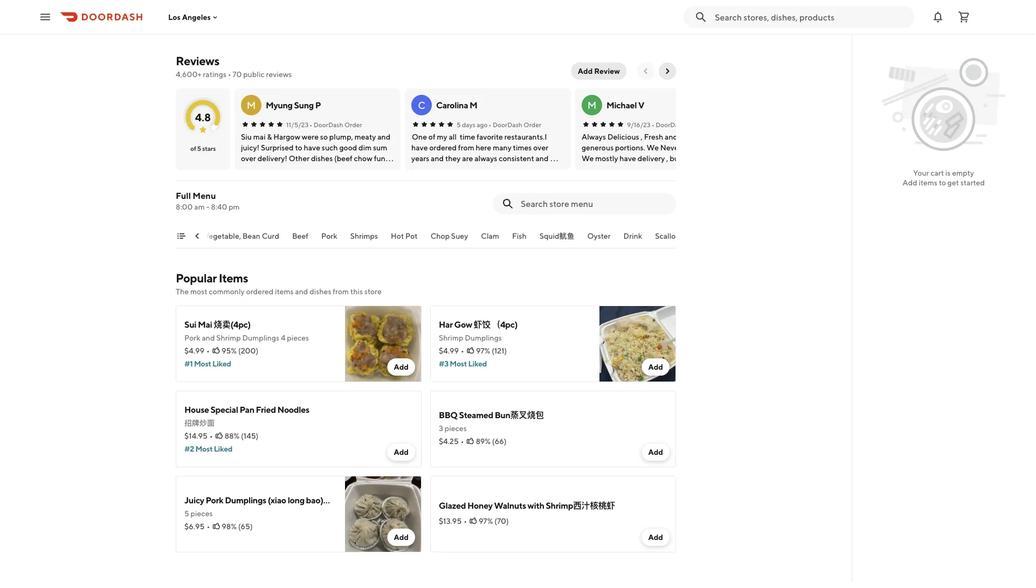 Task type: locate. For each thing, give the bounding box(es) containing it.
0 vertical spatial $14.95
[[178, 26, 201, 35]]

97% left (70)
[[479, 517, 493, 526]]

most
[[194, 359, 211, 368], [450, 359, 467, 368], [195, 445, 213, 454]]

myung sung p
[[266, 100, 321, 110]]

-
[[206, 203, 210, 211]]

• doordash order right 9/16/23
[[652, 121, 705, 128]]

2 horizontal spatial pieces
[[445, 424, 467, 433]]

• right $6.95
[[207, 522, 210, 531]]

0 vertical spatial $13.95
[[519, 26, 542, 35]]

pieces up $4.25 •
[[445, 424, 467, 433]]

most right #1
[[194, 359, 211, 368]]

2 horizontal spatial doordash
[[656, 121, 686, 128]]

dishes
[[310, 287, 331, 296]]

previous image
[[642, 67, 650, 76]]

fried inside house special fried rice $14.95
[[233, 0, 253, 10]]

0 horizontal spatial pork
[[184, 334, 200, 342]]

c
[[418, 99, 425, 111]]

2 horizontal spatial order
[[687, 121, 705, 128]]

special inside house special fried rice $14.95
[[204, 0, 232, 10]]

1 horizontal spatial • doordash order
[[489, 121, 542, 128]]

shrimp down har at bottom
[[439, 334, 464, 342]]

0 vertical spatial and
[[295, 287, 308, 296]]

pork inside juicy pork dumplings (xiao long bao)灌汁小笼包 5 pieces
[[206, 495, 223, 506]]

2 horizontal spatial 5
[[457, 121, 461, 128]]

pan
[[240, 405, 254, 415]]

• inside reviews 4,600+ ratings • 70 public reviews
[[228, 70, 231, 79]]

$4.99 • up #3
[[439, 347, 464, 355]]

squid鱿鱼 button
[[540, 231, 575, 248]]

97% for 97% (121)
[[476, 347, 490, 355]]

0 horizontal spatial m
[[247, 99, 256, 111]]

$4.99 up #3
[[439, 347, 459, 355]]

to
[[939, 178, 946, 187]]

1 horizontal spatial m
[[470, 100, 478, 110]]

2 vertical spatial pieces
[[191, 509, 213, 518]]

2 • doordash order from the left
[[489, 121, 542, 128]]

• up '#3 most liked'
[[461, 347, 464, 355]]

items inside popular items the most commonly ordered items and dishes from this store
[[275, 287, 294, 296]]

3 doordash from the left
[[656, 121, 686, 128]]

house
[[178, 0, 203, 10], [184, 405, 209, 415]]

2 doordash from the left
[[493, 121, 523, 128]]

cart
[[931, 169, 944, 177]]

liked down 88%
[[214, 445, 232, 454]]

and inside sui mai 烧卖(4pc) pork and shrimp dumplings 4 pieces
[[202, 334, 215, 342]]

har
[[439, 320, 453, 330]]

juicy
[[184, 495, 204, 506]]

dumplings inside har gow 虾饺 （4pc) shrimp dumplings
[[465, 334, 502, 342]]

oyster button
[[588, 231, 611, 248]]

shrimps
[[351, 232, 378, 241]]

2 horizontal spatial m
[[588, 99, 597, 111]]

8:40
[[211, 203, 227, 211]]

dumplings inside sui mai 烧卖(4pc) pork and shrimp dumplings 4 pieces
[[242, 334, 279, 342]]

suey
[[452, 232, 469, 241]]

and down mai
[[202, 334, 215, 342]]

$4.99 up #1
[[184, 347, 204, 355]]

1 vertical spatial items
[[275, 287, 294, 296]]

• doordash order for myung sung p
[[310, 121, 362, 128]]

97% for 97% (70)
[[479, 517, 493, 526]]

(145)
[[241, 432, 259, 441]]

0 vertical spatial pieces
[[287, 334, 309, 342]]

2 horizontal spatial • doordash order
[[652, 121, 705, 128]]

doordash right ago
[[493, 121, 523, 128]]

popular
[[176, 271, 217, 285]]

0 horizontal spatial fried
[[233, 0, 253, 10]]

• left 70
[[228, 70, 231, 79]]

0 vertical spatial special
[[204, 0, 232, 10]]

house inside house special fried rice $14.95
[[178, 0, 203, 10]]

hot pot button
[[391, 231, 418, 248]]

walnuts
[[494, 501, 526, 511]]

house up 招牌炒面
[[184, 405, 209, 415]]

1 horizontal spatial items
[[919, 178, 938, 187]]

1 $4.99 • from the left
[[184, 347, 210, 355]]

and left 'dishes'
[[295, 287, 308, 296]]

$4.99 • up #1
[[184, 347, 210, 355]]

liked down 97% (121)
[[468, 359, 487, 368]]

items down the your
[[919, 178, 938, 187]]

1 horizontal spatial shrimp
[[439, 334, 464, 342]]

pieces inside juicy pork dumplings (xiao long bao)灌汁小笼包 5 pieces
[[191, 509, 213, 518]]

doordash for michael v
[[656, 121, 686, 128]]

1 shrimp from the left
[[216, 334, 241, 342]]

vegetable, bean curd button
[[204, 231, 280, 248]]

2 vertical spatial 5
[[184, 509, 189, 518]]

har gow 虾饺 （4pc) shrimp dumplings
[[439, 320, 518, 342]]

clam
[[482, 232, 500, 241]]

1 vertical spatial pork
[[184, 334, 200, 342]]

0 vertical spatial house
[[178, 0, 203, 10]]

• doordash order for michael v
[[652, 121, 705, 128]]

beef
[[293, 232, 309, 241]]

88%
[[225, 432, 240, 441]]

p
[[315, 100, 321, 110]]

0 horizontal spatial doordash
[[314, 121, 343, 128]]

89% (66)
[[476, 437, 507, 446]]

1 vertical spatial and
[[202, 334, 215, 342]]

special for pan
[[211, 405, 238, 415]]

0 horizontal spatial $4.99 •
[[184, 347, 210, 355]]

1 • doordash order from the left
[[310, 121, 362, 128]]

0 vertical spatial pork
[[322, 232, 338, 241]]

mai
[[198, 320, 212, 330]]

#3 most liked
[[439, 359, 487, 368]]

0 vertical spatial 5
[[457, 121, 461, 128]]

0 vertical spatial 97%
[[476, 347, 490, 355]]

pork right juicy
[[206, 495, 223, 506]]

squid鱿鱼
[[540, 232, 575, 241]]

95% (200)
[[222, 347, 258, 355]]

the
[[176, 287, 189, 296]]

most down $14.95 •
[[195, 445, 213, 454]]

m left myung
[[247, 99, 256, 111]]

5 up $6.95
[[184, 509, 189, 518]]

items right ordered
[[275, 287, 294, 296]]

• doordash order right ago
[[489, 121, 542, 128]]

97%
[[476, 347, 490, 355], [479, 517, 493, 526]]

$14.95 down los angeles
[[178, 26, 201, 35]]

juicy pork dumplings (xiao long bao)灌汁小笼包 image
[[345, 476, 422, 553]]

doordash right 9/16/23
[[656, 121, 686, 128]]

0 horizontal spatial pieces
[[191, 509, 213, 518]]

menu
[[193, 191, 216, 201]]

house up los angeles
[[178, 0, 203, 10]]

0 horizontal spatial items
[[275, 287, 294, 296]]

5 right of
[[197, 145, 201, 152]]

sui mai 烧卖(4pc) image
[[345, 306, 422, 382]]

1 horizontal spatial doordash
[[493, 121, 523, 128]]

0 horizontal spatial • doordash order
[[310, 121, 362, 128]]

(121)
[[492, 347, 507, 355]]

5 left days
[[457, 121, 461, 128]]

$13.95 for $13.95 •
[[439, 517, 462, 526]]

and inside popular items the most commonly ordered items and dishes from this store
[[295, 287, 308, 296]]

0 vertical spatial fried
[[233, 0, 253, 10]]

1 horizontal spatial $4.99 •
[[439, 347, 464, 355]]

popular items the most commonly ordered items and dishes from this store
[[176, 271, 382, 296]]

0 horizontal spatial shrimp
[[216, 334, 241, 342]]

pork right beef
[[322, 232, 338, 241]]

carolina m
[[436, 100, 478, 110]]

•
[[228, 70, 231, 79], [310, 121, 312, 128], [489, 121, 492, 128], [652, 121, 655, 128], [207, 347, 210, 355], [461, 347, 464, 355], [210, 432, 213, 441], [461, 437, 464, 446], [464, 517, 467, 526], [207, 522, 210, 531]]

$14.95
[[178, 26, 201, 35], [184, 432, 208, 441]]

97% left '(121)'
[[476, 347, 490, 355]]

house inside 'house special pan fried noodles 招牌炒面'
[[184, 405, 209, 415]]

1 vertical spatial special
[[211, 405, 238, 415]]

• up #1 most liked
[[207, 347, 210, 355]]

order for michael v
[[687, 121, 705, 128]]

special inside 'house special pan fried noodles 招牌炒面'
[[211, 405, 238, 415]]

special up the angeles
[[204, 0, 232, 10]]

1 horizontal spatial fried
[[256, 405, 276, 415]]

commonly
[[209, 287, 245, 296]]

$14.95 inside house special fried rice $14.95
[[178, 26, 201, 35]]

0 horizontal spatial order
[[345, 121, 362, 128]]

1 horizontal spatial pieces
[[287, 334, 309, 342]]

next image
[[663, 67, 672, 76]]

pieces up $6.95 • on the left
[[191, 509, 213, 518]]

and
[[295, 287, 308, 296], [202, 334, 215, 342]]

special for fried
[[204, 0, 232, 10]]

of
[[190, 145, 196, 152]]

m left michael
[[588, 99, 597, 111]]

fried inside 'house special pan fried noodles 招牌炒面'
[[256, 405, 276, 415]]

1 $4.99 from the left
[[184, 347, 204, 355]]

1 horizontal spatial $4.99
[[439, 347, 459, 355]]

• doordash order down p
[[310, 121, 362, 128]]

juicy pork dumplings (xiao long bao)灌汁小笼包 5 pieces
[[184, 495, 365, 518]]

1 horizontal spatial pork
[[206, 495, 223, 506]]

1 horizontal spatial order
[[524, 121, 542, 128]]

bun蒸叉烧包
[[495, 410, 544, 420]]

dumplings down 虾饺
[[465, 334, 502, 342]]

special left pan
[[211, 405, 238, 415]]

2 order from the left
[[524, 121, 542, 128]]

sung
[[294, 100, 314, 110]]

notification bell image
[[932, 11, 945, 23]]

$14.95 down 招牌炒面
[[184, 432, 208, 441]]

shrimp up 95%
[[216, 334, 241, 342]]

$4.99
[[184, 347, 204, 355], [439, 347, 459, 355]]

gow
[[454, 320, 472, 330]]

order
[[345, 121, 362, 128], [524, 121, 542, 128], [687, 121, 705, 128]]

(66)
[[492, 437, 507, 446]]

1 vertical spatial pieces
[[445, 424, 467, 433]]

0 horizontal spatial and
[[202, 334, 215, 342]]

oyster
[[588, 232, 611, 241]]

1 doordash from the left
[[314, 121, 343, 128]]

bbq steamed bun蒸叉烧包 3 pieces
[[439, 410, 544, 433]]

1 vertical spatial house
[[184, 405, 209, 415]]

dumplings
[[242, 334, 279, 342], [465, 334, 502, 342], [225, 495, 266, 506]]

8:00
[[176, 203, 193, 211]]

$13.95
[[519, 26, 542, 35], [439, 517, 462, 526]]

2 $4.99 • from the left
[[439, 347, 464, 355]]

liked down 95%
[[213, 359, 231, 368]]

most for special
[[195, 445, 213, 454]]

$4.99 for har
[[439, 347, 459, 355]]

$13.95 inside button
[[519, 26, 542, 35]]

liked for special
[[214, 445, 232, 454]]

shrimp inside sui mai 烧卖(4pc) pork and shrimp dumplings 4 pieces
[[216, 334, 241, 342]]

glazed honey walnuts with shrimp西汁核桃虾
[[439, 501, 615, 511]]

1 vertical spatial 97%
[[479, 517, 493, 526]]

2 shrimp from the left
[[439, 334, 464, 342]]

0 vertical spatial items
[[919, 178, 938, 187]]

1 horizontal spatial $13.95
[[519, 26, 542, 35]]

$13.95 button
[[517, 0, 602, 42]]

2 vertical spatial pork
[[206, 495, 223, 506]]

1 horizontal spatial and
[[295, 287, 308, 296]]

0 horizontal spatial 5
[[184, 509, 189, 518]]

dumplings up (65)
[[225, 495, 266, 506]]

liked for gow
[[468, 359, 487, 368]]

pieces right 4
[[287, 334, 309, 342]]

dumplings up (200) at left
[[242, 334, 279, 342]]

1 order from the left
[[345, 121, 362, 128]]

ordered
[[246, 287, 274, 296]]

2 $4.99 from the left
[[439, 347, 459, 355]]

empty
[[953, 169, 975, 177]]

1 vertical spatial fried
[[256, 405, 276, 415]]

curd
[[262, 232, 280, 241]]

$4.25 •
[[439, 437, 464, 446]]

reviews
[[266, 70, 292, 79]]

3 order from the left
[[687, 121, 705, 128]]

pieces inside sui mai 烧卖(4pc) pork and shrimp dumplings 4 pieces
[[287, 334, 309, 342]]

most right #3
[[450, 359, 467, 368]]

doordash down p
[[314, 121, 343, 128]]

(70)
[[495, 517, 509, 526]]

your cart is empty add items to get started
[[903, 169, 985, 187]]

$4.99 •
[[184, 347, 210, 355], [439, 347, 464, 355]]

order for myung sung p
[[345, 121, 362, 128]]

open menu image
[[39, 11, 52, 23]]

1 vertical spatial $13.95
[[439, 517, 462, 526]]

0 horizontal spatial $4.99
[[184, 347, 204, 355]]

• right ago
[[489, 121, 492, 128]]

special
[[204, 0, 232, 10], [211, 405, 238, 415]]

0 horizontal spatial $13.95
[[439, 517, 462, 526]]

Item Search search field
[[521, 198, 668, 210]]

• up #2 most liked
[[210, 432, 213, 441]]

doordash
[[314, 121, 343, 128], [493, 121, 523, 128], [656, 121, 686, 128]]

most
[[190, 287, 207, 296]]

(65)
[[238, 522, 253, 531]]

order for carolina m
[[524, 121, 542, 128]]

#1 most liked
[[184, 359, 231, 368]]

pork down sui
[[184, 334, 200, 342]]

98% (65)
[[222, 522, 253, 531]]

show menu categories image
[[177, 232, 186, 241]]

m up "5 days ago"
[[470, 100, 478, 110]]

1 vertical spatial 5
[[197, 145, 201, 152]]

pieces
[[287, 334, 309, 342], [445, 424, 467, 433], [191, 509, 213, 518]]

3 • doordash order from the left
[[652, 121, 705, 128]]

v
[[639, 100, 645, 110]]



Task type: describe. For each thing, give the bounding box(es) containing it.
beef button
[[293, 231, 309, 248]]

doordash for carolina m
[[493, 121, 523, 128]]

reviews link
[[176, 54, 219, 68]]

$4.25
[[439, 437, 459, 446]]

chop suey button
[[431, 231, 469, 248]]

long
[[288, 495, 305, 506]]

glazed
[[439, 501, 466, 511]]

• doordash order for carolina m
[[489, 121, 542, 128]]

bean
[[243, 232, 261, 241]]

los angeles button
[[168, 13, 219, 21]]

scroll menu navigation left image
[[193, 232, 202, 241]]

started
[[961, 178, 985, 187]]

most for gow
[[450, 359, 467, 368]]

fish
[[513, 232, 527, 241]]

Store search: begin typing to search for stores available on DoorDash text field
[[715, 11, 908, 23]]

los angeles
[[168, 13, 211, 21]]

bao)灌汁小笼包
[[306, 495, 365, 506]]

pot
[[406, 232, 418, 241]]

$4.99 for sui
[[184, 347, 204, 355]]

#2 most liked
[[184, 445, 232, 454]]

5 inside juicy pork dumplings (xiao long bao)灌汁小笼包 5 pieces
[[184, 509, 189, 518]]

myung
[[266, 100, 293, 110]]

#1
[[184, 359, 193, 368]]

5 days ago
[[457, 121, 488, 128]]

house special pan fried noodles 招牌炒面
[[184, 405, 309, 428]]

hot
[[391, 232, 404, 241]]

sui
[[184, 320, 196, 330]]

ratings
[[203, 70, 226, 79]]

vegetable, bean curd
[[204, 232, 280, 241]]

full menu 8:00 am - 8:40 pm
[[176, 191, 240, 211]]

88% (145)
[[225, 432, 259, 441]]

• right 9/16/23
[[652, 121, 655, 128]]

bbq
[[439, 410, 458, 420]]

pork button
[[322, 231, 338, 248]]

shrimp西汁核桃虾
[[546, 501, 615, 511]]

烧卖(4pc)
[[214, 320, 251, 330]]

stars
[[202, 145, 216, 152]]

days
[[462, 121, 476, 128]]

add inside the your cart is empty add items to get started
[[903, 178, 918, 187]]

1 vertical spatial $14.95
[[184, 432, 208, 441]]

98%
[[222, 522, 237, 531]]

michael
[[607, 100, 637, 110]]

$4.99 • for har
[[439, 347, 464, 355]]

95%
[[222, 347, 237, 355]]

pm
[[229, 203, 240, 211]]

hot pot
[[391, 232, 418, 241]]

har gow 虾饺 （4pc) image
[[600, 306, 676, 382]]

add inside button
[[578, 67, 593, 76]]

$6.95 •
[[184, 522, 210, 531]]

• down "glazed"
[[464, 517, 467, 526]]

rice
[[178, 12, 195, 22]]

liked for mai
[[213, 359, 231, 368]]

2 horizontal spatial pork
[[322, 232, 338, 241]]

• right 11/5/23 in the left of the page
[[310, 121, 312, 128]]

los
[[168, 13, 181, 21]]

$4.99 • for sui
[[184, 347, 210, 355]]

house for rice
[[178, 0, 203, 10]]

• right $4.25
[[461, 437, 464, 446]]

steamed
[[459, 410, 493, 420]]

$6.95
[[184, 522, 205, 531]]

$16.95
[[263, 26, 286, 35]]

shrimp inside har gow 虾饺 （4pc) shrimp dumplings
[[439, 334, 464, 342]]

#2
[[184, 445, 194, 454]]

reviews
[[176, 54, 219, 68]]

shrimps button
[[351, 231, 378, 248]]

（4pc)
[[492, 320, 518, 330]]

add review
[[578, 67, 620, 76]]

pork inside sui mai 烧卖(4pc) pork and shrimp dumplings 4 pieces
[[184, 334, 200, 342]]

$16.95 button
[[261, 0, 346, 42]]

$14.95 •
[[184, 432, 213, 441]]

fish button
[[513, 231, 527, 248]]

97% (121)
[[476, 347, 507, 355]]

$13.95 for $13.95
[[519, 26, 542, 35]]

items inside the your cart is empty add items to get started
[[919, 178, 938, 187]]

招牌炒面
[[184, 419, 215, 428]]

most for mai
[[194, 359, 211, 368]]

虾饺
[[474, 320, 491, 330]]

dumplings inside juicy pork dumplings (xiao long bao)灌汁小笼包 5 pieces
[[225, 495, 266, 506]]

1 horizontal spatial 5
[[197, 145, 201, 152]]

drink button
[[624, 231, 643, 248]]

11/5/23
[[286, 121, 309, 128]]

m for michael v
[[588, 99, 597, 111]]

4.8
[[195, 111, 211, 124]]

0 items, open order cart image
[[958, 11, 971, 23]]

89%
[[476, 437, 491, 446]]

pieces inside bbq steamed bun蒸叉烧包 3 pieces
[[445, 424, 467, 433]]

doordash for myung sung p
[[314, 121, 343, 128]]

scallop
[[656, 232, 681, 241]]

your
[[914, 169, 930, 177]]

scallop button
[[656, 231, 681, 248]]

review
[[594, 67, 620, 76]]

michael v
[[607, 100, 645, 110]]

items
[[219, 271, 248, 285]]

m for myung sung p
[[247, 99, 256, 111]]

from
[[333, 287, 349, 296]]

house for fried
[[184, 405, 209, 415]]

carolina
[[436, 100, 468, 110]]

$13.95 •
[[439, 517, 467, 526]]



Task type: vqa. For each thing, say whether or not it's contained in the screenshot.
the $7.68
no



